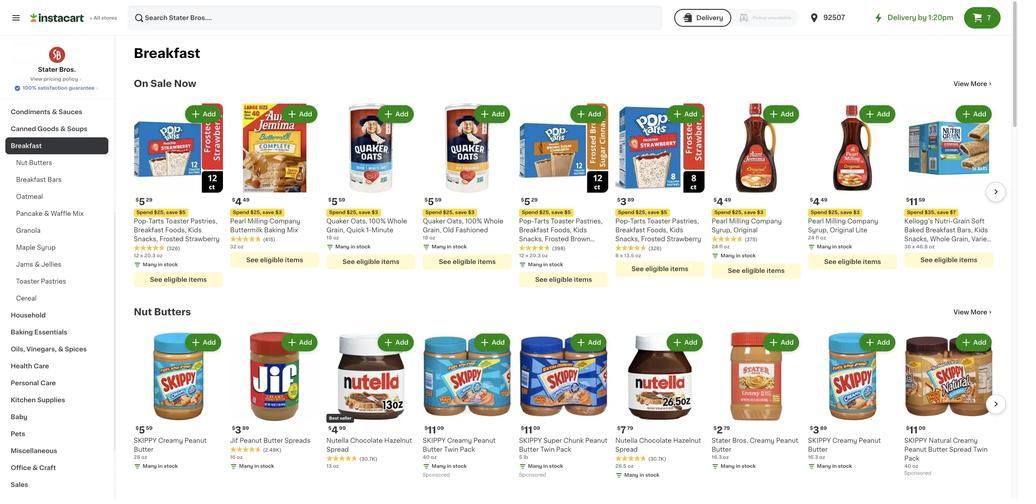 Task type: locate. For each thing, give the bounding box(es) containing it.
09 up skippy creamy peanut butter twin pack 40 oz
[[437, 426, 444, 431]]

12 for pop-tarts toaster pastries, breakfast foods, kids snacks, frosted strawberry
[[134, 253, 139, 258]]

pearl inside the pearl milling company buttermilk baking mix
[[230, 218, 246, 224]]

health
[[11, 363, 32, 369]]

$ 5 59 for quaker oats, 100% whole grain, old fashioned
[[425, 197, 442, 207]]

$ 11 09 up skippy natural creamy peanut butter spread twin pack 40 oz
[[907, 426, 926, 435]]

stater inside stater bros. creamy peanut butter 16.3 oz
[[712, 438, 731, 444]]

now
[[174, 79, 196, 88]]

lb
[[524, 455, 529, 460]]

guarantee
[[69, 86, 95, 91]]

skippy inside skippy creamy peanut butter twin pack 40 oz
[[423, 438, 446, 444]]

2 horizontal spatial grain,
[[952, 236, 970, 242]]

1 horizontal spatial 40
[[905, 464, 912, 469]]

toaster
[[166, 218, 189, 224], [551, 218, 575, 224], [648, 218, 671, 224], [16, 278, 39, 285]]

sale
[[151, 79, 172, 88]]

1 horizontal spatial hazelnut
[[674, 438, 702, 444]]

2 horizontal spatial $ 11 09
[[907, 426, 926, 435]]

1 vertical spatial view more
[[954, 309, 988, 315]]

3 snacks, from the left
[[616, 236, 640, 242]]

5 skippy from the left
[[905, 438, 928, 444]]

on sale now link
[[134, 79, 196, 89]]

1 horizontal spatial pearl
[[712, 218, 728, 224]]

1 horizontal spatial nut
[[134, 307, 152, 317]]

peanut inside skippy natural creamy peanut butter spread twin pack 40 oz
[[905, 447, 927, 453]]

sponsored badge image for skippy super chunk peanut butter twin pack
[[519, 473, 546, 478]]

care for health care
[[34, 363, 49, 369]]

79 right 2
[[724, 426, 730, 431]]

4 skippy from the left
[[809, 438, 831, 444]]

dry
[[11, 92, 22, 98]]

care down vinegars,
[[34, 363, 49, 369]]

company inside pearl milling company syrup, original lite 24 fl oz
[[848, 218, 879, 224]]

personal care link
[[5, 375, 108, 392]]

company up lite
[[848, 218, 879, 224]]

1 horizontal spatial 12
[[519, 253, 525, 258]]

100% inside "quaker oats, 100% whole grain, quick 1-minute 18 oz"
[[369, 218, 386, 224]]

2 pastries, from the left
[[576, 218, 603, 224]]

spend $35, save $7
[[908, 210, 956, 215]]

whole down "nutri-"
[[931, 236, 950, 242]]

100% up minute at the left top of the page
[[369, 218, 386, 224]]

4 spend $25, save $3 from the left
[[715, 210, 764, 215]]

1 vertical spatial 40
[[905, 464, 912, 469]]

$ 11 09 up skippy creamy peanut butter twin pack 40 oz
[[425, 426, 444, 435]]

2 oats, from the left
[[447, 218, 464, 224]]

1 vertical spatial item carousel region
[[134, 328, 1007, 489]]

3 spend $25, save $3 from the left
[[426, 210, 475, 215]]

hard beverages
[[11, 41, 62, 47]]

1 frosted from the left
[[160, 236, 184, 242]]

pearl for pearl milling company buttermilk baking mix
[[230, 218, 246, 224]]

best
[[329, 416, 339, 420]]

$ 11 09 for super
[[521, 426, 541, 435]]

2 09 from the left
[[534, 426, 541, 431]]

4 $3 from the left
[[757, 210, 764, 215]]

2 spend $25, save $3 from the left
[[329, 210, 378, 215]]

original inside pearl milling company syrup, original
[[734, 227, 758, 233]]

0 horizontal spatial pop-tarts toaster pastries, breakfast foods, kids snacks, frosted strawberry
[[134, 218, 220, 242]]

1 vertical spatial nut butters link
[[134, 307, 191, 318]]

nutella down the $ 4 99
[[327, 438, 349, 444]]

2 horizontal spatial twin
[[974, 447, 988, 453]]

delivery inside delivery by 1:20pm link
[[888, 14, 917, 21]]

granola
[[16, 228, 41, 234]]

spend $25, save $3 for quaker oats, 100% whole grain, quick 1-minute
[[329, 210, 378, 215]]

2 horizontal spatial frosted
[[642, 236, 666, 242]]

59 up "quaker oats, 100% whole grain, old fashioned 18 oz"
[[435, 198, 442, 203]]

3 pop- from the left
[[616, 218, 631, 224]]

2 pearl from the left
[[712, 218, 728, 224]]

4 up pearl milling company syrup, original
[[717, 197, 724, 207]]

2 horizontal spatial pop-
[[616, 218, 631, 224]]

2 $3 from the left
[[372, 210, 378, 215]]

creamy for 3
[[833, 438, 858, 444]]

1 pastries, from the left
[[191, 218, 217, 224]]

grain, inside "quaker oats, 100% whole grain, old fashioned 18 oz"
[[423, 227, 441, 233]]

oz inside skippy creamy peanut butter 16.3 oz
[[820, 455, 826, 460]]

eligible
[[260, 257, 284, 263], [935, 257, 958, 263], [357, 259, 380, 265], [453, 259, 476, 265], [839, 259, 862, 265], [646, 266, 669, 272], [742, 268, 766, 274], [164, 277, 187, 283], [549, 277, 573, 283]]

1 original from the left
[[734, 227, 758, 233]]

breakfast bars
[[16, 177, 62, 183]]

0 horizontal spatial butters
[[29, 160, 52, 166]]

3 foods, from the left
[[647, 227, 668, 233]]

0 vertical spatial nut
[[16, 160, 27, 166]]

original up (375)
[[734, 227, 758, 233]]

49 up pearl milling company syrup, original lite 24 fl oz
[[821, 198, 828, 203]]

oats, inside "quaker oats, 100% whole grain, old fashioned 18 oz"
[[447, 218, 464, 224]]

79 up 26.5 oz
[[627, 426, 634, 431]]

stater bros.
[[38, 66, 76, 73]]

creamy inside skippy natural creamy peanut butter spread twin pack 40 oz
[[954, 438, 978, 444]]

0 horizontal spatial spread
[[327, 447, 349, 453]]

spreads
[[285, 438, 311, 444]]

pop-tarts toaster pastries, breakfast foods, kids snacks, frosted strawberry for 3
[[616, 218, 702, 242]]

2 79 from the left
[[724, 426, 730, 431]]

creamy inside skippy creamy peanut butter 28 oz
[[158, 438, 183, 444]]

2 $ 4 49 from the left
[[714, 197, 732, 207]]

frosted
[[160, 236, 184, 242], [545, 236, 569, 242], [642, 236, 666, 242]]

$ 4 49 for pearl milling company syrup, original
[[714, 197, 732, 207]]

$ 4 49 up pearl milling company syrup, original
[[714, 197, 732, 207]]

oz inside skippy creamy peanut butter 28 oz
[[141, 455, 147, 460]]

care up 'supplies'
[[40, 380, 56, 386]]

79
[[627, 426, 634, 431], [724, 426, 730, 431]]

1 vertical spatial nut
[[134, 307, 152, 317]]

1 horizontal spatial fl
[[816, 236, 820, 241]]

9 save from the left
[[937, 210, 949, 215]]

0 horizontal spatial company
[[270, 218, 300, 224]]

$ 5 59 up "quaker oats, 100% whole grain, quick 1-minute 18 oz"
[[328, 197, 345, 207]]

stater bros. creamy peanut butter 16.3 oz
[[712, 438, 799, 460]]

2 horizontal spatial spend $25, save $5
[[618, 210, 668, 215]]

12 x 20.3 oz for pop-tarts toaster pastries, breakfast foods, kids snacks, frosted strawberry
[[134, 253, 163, 258]]

$ 5 59 up "quaker oats, 100% whole grain, old fashioned 18 oz"
[[425, 197, 442, 207]]

view more link for on sale now
[[954, 79, 994, 88]]

office & craft link
[[5, 460, 108, 477]]

1 09 from the left
[[437, 426, 444, 431]]

baking up oils,
[[11, 329, 33, 336]]

29 for pop-tarts toaster pastries, breakfast foods, kids snacks, frosted strawberry
[[146, 198, 153, 203]]

2 (30.7k) from the left
[[649, 457, 667, 462]]

goods up the condiments
[[24, 92, 45, 98]]

1 view more link from the top
[[954, 79, 994, 88]]

1 vertical spatial stater
[[712, 438, 731, 444]]

0 vertical spatial care
[[34, 363, 49, 369]]

0 horizontal spatial twin
[[444, 447, 459, 453]]

stater down cider
[[38, 66, 58, 73]]

oils, vinegars, & spices link
[[5, 341, 108, 358]]

3 49 from the left
[[821, 198, 828, 203]]

59 up $35, at top
[[919, 198, 926, 203]]

company inside the pearl milling company buttermilk baking mix
[[270, 218, 300, 224]]

2 company from the left
[[752, 218, 782, 224]]

see eligible items button
[[230, 253, 319, 268], [905, 253, 994, 268], [327, 254, 416, 270], [423, 254, 512, 270], [809, 254, 898, 270], [616, 261, 705, 277], [712, 263, 801, 278], [134, 272, 223, 287], [519, 272, 609, 287]]

1 49 from the left
[[243, 198, 250, 203]]

kids inside kellogg's nutri-grain soft baked breakfast bars, kids snacks, whole grain, variety pack
[[975, 227, 989, 233]]

spread
[[327, 447, 349, 453], [616, 447, 638, 453], [950, 447, 972, 453]]

2 horizontal spatial $5
[[661, 210, 668, 215]]

1 spread from the left
[[327, 447, 349, 453]]

nut
[[16, 160, 27, 166], [134, 307, 152, 317]]

$ 5 59 up '28'
[[136, 426, 153, 435]]

3 pastries, from the left
[[672, 218, 699, 224]]

1 79 from the left
[[627, 426, 634, 431]]

household
[[11, 312, 46, 319]]

quaker up quick
[[327, 218, 349, 224]]

$ inside $ 7 79
[[618, 426, 621, 431]]

milling
[[248, 218, 268, 224], [730, 218, 750, 224], [826, 218, 846, 224]]

sponsored badge image down skippy natural creamy peanut butter spread twin pack 40 oz
[[905, 471, 932, 476]]

1 vertical spatial care
[[40, 380, 56, 386]]

1 company from the left
[[270, 218, 300, 224]]

1 horizontal spatial 12 x 20.3 oz
[[519, 253, 548, 258]]

quaker inside "quaker oats, 100% whole grain, old fashioned 18 oz"
[[423, 218, 446, 224]]

original inside pearl milling company syrup, original lite 24 fl oz
[[830, 227, 855, 233]]

1 kids from the left
[[188, 227, 202, 233]]

delivery by 1:20pm link
[[874, 12, 954, 23]]

5 for pop-tarts toaster pastries, breakfast foods, kids snacks, frosted strawberry
[[139, 197, 145, 207]]

bros. inside the stater bros. link
[[59, 66, 76, 73]]

2 pop-tarts toaster pastries, breakfast foods, kids snacks, frosted strawberry from the left
[[616, 218, 702, 242]]

2 nutella from the left
[[616, 438, 638, 444]]

100% down liquor
[[23, 86, 36, 91]]

8 $25, from the left
[[829, 210, 840, 215]]

nut butters link for view more link for nut butters
[[134, 307, 191, 318]]

frosted inside pop-tarts toaster pastries, breakfast foods, kids snacks, frosted brown sugar cinnamon
[[545, 236, 569, 242]]

12 x 20.3 oz
[[134, 253, 163, 258], [519, 253, 548, 258]]

1 horizontal spatial chocolate
[[640, 438, 672, 444]]

$ 4 49 up pearl milling company syrup, original lite 24 fl oz
[[810, 197, 828, 207]]

delivery inside delivery button
[[697, 15, 724, 21]]

09 for super
[[534, 426, 541, 431]]

0 horizontal spatial whole
[[388, 218, 407, 224]]

$25,
[[154, 210, 165, 215], [250, 210, 261, 215], [347, 210, 358, 215], [443, 210, 454, 215], [540, 210, 551, 215], [636, 210, 647, 215], [732, 210, 743, 215], [829, 210, 840, 215]]

service type group
[[674, 9, 799, 27]]

baking
[[264, 227, 286, 233], [11, 329, 33, 336]]

nutella down $ 7 79
[[616, 438, 638, 444]]

(326) for 3
[[649, 246, 662, 251]]

whole up minute at the left top of the page
[[388, 218, 407, 224]]

liquor
[[11, 75, 31, 81]]

40
[[423, 455, 430, 460], [905, 464, 912, 469]]

sponsored badge image down skippy creamy peanut butter twin pack 40 oz
[[423, 473, 450, 478]]

whole inside "quaker oats, 100% whole grain, old fashioned 18 oz"
[[484, 218, 504, 224]]

skippy for oz
[[423, 438, 446, 444]]

1 horizontal spatial syrup,
[[809, 227, 829, 233]]

1 horizontal spatial $ 5 59
[[328, 197, 345, 207]]

0 horizontal spatial pop-
[[134, 218, 149, 224]]

11 for spend $35, save $7
[[910, 197, 918, 207]]

$3 for quaker oats, 100% whole grain, old fashioned
[[468, 210, 475, 215]]

79 inside $ 2 79
[[724, 426, 730, 431]]

whole inside "quaker oats, 100% whole grain, quick 1-minute 18 oz"
[[388, 218, 407, 224]]

view more for on sale now
[[954, 81, 988, 87]]

1 12 from the left
[[134, 253, 139, 258]]

baking essentials
[[11, 329, 67, 336]]

oatmeal
[[16, 194, 43, 200]]

1 horizontal spatial original
[[830, 227, 855, 233]]

32 oz
[[230, 245, 244, 249]]

1 vertical spatial 7
[[621, 426, 626, 435]]

nutella chocolate hazelnut spread for 7
[[616, 438, 702, 453]]

3 skippy from the left
[[519, 438, 542, 444]]

1 spend $25, save $3 from the left
[[233, 210, 282, 215]]

1 horizontal spatial frosted
[[545, 236, 569, 242]]

1 vertical spatial fl
[[720, 245, 723, 249]]

breakfast inside kellogg's nutri-grain soft baked breakfast bars, kids snacks, whole grain, variety pack
[[926, 227, 956, 233]]

view for on sale now
[[954, 81, 970, 87]]

milling inside the pearl milling company buttermilk baking mix
[[248, 218, 268, 224]]

1 vertical spatial bros.
[[733, 438, 749, 444]]

2 nutella chocolate hazelnut spread from the left
[[616, 438, 702, 453]]

1 hazelnut from the left
[[385, 438, 412, 444]]

spread down the natural
[[950, 447, 972, 453]]

79 inside $ 7 79
[[627, 426, 634, 431]]

milling for pearl milling company syrup, original
[[730, 218, 750, 224]]

spread up 26.5 oz
[[616, 447, 638, 453]]

company inside pearl milling company syrup, original
[[752, 218, 782, 224]]

12 x 20.3 oz for pop-tarts toaster pastries, breakfast foods, kids snacks, frosted brown sugar cinnamon
[[519, 253, 548, 258]]

syrup, up 24 fl oz
[[712, 227, 732, 233]]

13
[[327, 464, 332, 469]]

1 skippy from the left
[[134, 438, 157, 444]]

1 nutella from the left
[[327, 438, 349, 444]]

0 horizontal spatial $ 11 09
[[425, 426, 444, 435]]

oats, up quick
[[351, 218, 368, 224]]

0 horizontal spatial nut
[[16, 160, 27, 166]]

syrup, inside pearl milling company syrup, original
[[712, 227, 732, 233]]

4 for pearl milling company syrup, original lite
[[814, 197, 820, 207]]

1 milling from the left
[[248, 218, 268, 224]]

11
[[910, 197, 918, 207], [428, 426, 436, 435], [524, 426, 533, 435], [910, 426, 918, 435]]

canned goods & soups
[[11, 126, 87, 132]]

view more
[[954, 81, 988, 87], [954, 309, 988, 315]]

0 vertical spatial 40
[[423, 455, 430, 460]]

0 horizontal spatial bros.
[[59, 66, 76, 73]]

baked
[[905, 227, 925, 233]]

0 horizontal spatial foods,
[[165, 227, 187, 233]]

0 horizontal spatial milling
[[248, 218, 268, 224]]

creamy inside skippy creamy peanut butter twin pack 40 oz
[[447, 438, 472, 444]]

mix inside pancake & waffle mix link
[[73, 211, 84, 217]]

1 horizontal spatial nut butters link
[[134, 307, 191, 318]]

2 view more link from the top
[[954, 308, 994, 317]]

milling inside pearl milling company syrup, original
[[730, 218, 750, 224]]

0 horizontal spatial strawberry
[[185, 236, 220, 242]]

miscellaneous
[[11, 448, 57, 454]]

$ 3 89 for spend
[[618, 197, 635, 207]]

quaker inside "quaker oats, 100% whole grain, quick 1-minute 18 oz"
[[327, 218, 349, 224]]

0 horizontal spatial nut butters link
[[5, 154, 108, 171]]

1 horizontal spatial quaker
[[423, 218, 446, 224]]

stater bros. logo image
[[48, 46, 65, 63]]

2 (326) from the left
[[649, 246, 662, 251]]

0 vertical spatial mix
[[73, 211, 84, 217]]

11 up kellogg's
[[910, 197, 918, 207]]

2 kids from the left
[[574, 227, 587, 233]]

1 horizontal spatial grain,
[[423, 227, 441, 233]]

delivery for delivery by 1:20pm
[[888, 14, 917, 21]]

89 for $25,
[[628, 198, 635, 203]]

2 milling from the left
[[730, 218, 750, 224]]

skippy inside skippy super chunk peanut butter twin pack 5 lb
[[519, 438, 542, 444]]

18
[[327, 236, 332, 241], [423, 236, 429, 241]]

0 horizontal spatial 20.3
[[144, 253, 156, 258]]

2 $ 11 09 from the left
[[521, 426, 541, 435]]

100% for quaker oats, 100% whole grain, quick 1-minute
[[369, 218, 386, 224]]

$3 up "quaker oats, 100% whole grain, quick 1-minute 18 oz"
[[372, 210, 378, 215]]

4 creamy from the left
[[833, 438, 858, 444]]

quaker up 'old'
[[423, 218, 446, 224]]

0 horizontal spatial 16.3
[[712, 455, 722, 460]]

100% inside "quaker oats, 100% whole grain, old fashioned 18 oz"
[[465, 218, 482, 224]]

butter inside skippy natural creamy peanut butter spread twin pack 40 oz
[[929, 447, 948, 453]]

2 18 from the left
[[423, 236, 429, 241]]

1 horizontal spatial 18
[[423, 236, 429, 241]]

$3 up the pearl milling company buttermilk baking mix
[[276, 210, 282, 215]]

original left lite
[[830, 227, 855, 233]]

59 for kellogg's nutri-grain soft baked breakfast bars, kids snacks, whole grain, variety pack
[[919, 198, 926, 203]]

100% up fashioned
[[465, 218, 482, 224]]

goods down the condiments & sauces
[[38, 126, 59, 132]]

5 inside skippy super chunk peanut butter twin pack 5 lb
[[519, 455, 523, 460]]

pack inside skippy creamy peanut butter twin pack 40 oz
[[460, 447, 475, 453]]

(398)
[[552, 246, 566, 251]]

1 view more from the top
[[954, 81, 988, 87]]

2 horizontal spatial $ 5 59
[[425, 197, 442, 207]]

chocolate inside product group
[[640, 438, 672, 444]]

1 horizontal spatial 09
[[534, 426, 541, 431]]

5 for quaker oats, 100% whole grain, quick 1-minute
[[332, 197, 338, 207]]

★★★★★
[[230, 236, 261, 242], [230, 236, 261, 242], [712, 236, 743, 242], [712, 236, 743, 242], [134, 245, 165, 251], [134, 245, 165, 251], [519, 245, 551, 251], [519, 245, 551, 251], [616, 245, 647, 251], [616, 245, 647, 251], [230, 447, 261, 453], [230, 447, 261, 453], [327, 456, 358, 462], [327, 456, 358, 462], [616, 456, 647, 462], [616, 456, 647, 462]]

100% inside button
[[23, 86, 36, 91]]

spend $25, save $3 for pearl milling company buttermilk baking mix
[[233, 210, 282, 215]]

0 vertical spatial nut butters link
[[5, 154, 108, 171]]

0 vertical spatial goods
[[24, 92, 45, 98]]

oats, inside "quaker oats, 100% whole grain, quick 1-minute 18 oz"
[[351, 218, 368, 224]]

1 syrup, from the left
[[712, 227, 732, 233]]

0 horizontal spatial 89
[[242, 426, 249, 431]]

cinnamon
[[539, 245, 571, 251]]

$3 up fashioned
[[468, 210, 475, 215]]

1 horizontal spatial 49
[[725, 198, 732, 203]]

2 more from the top
[[971, 309, 988, 315]]

2 horizontal spatial sponsored badge image
[[905, 471, 932, 476]]

4
[[235, 197, 242, 207], [717, 197, 724, 207], [814, 197, 820, 207], [332, 426, 338, 435]]

nutella chocolate hazelnut spread down $ 7 79
[[616, 438, 702, 453]]

skippy inside skippy creamy peanut butter 16.3 oz
[[809, 438, 831, 444]]

1 $ 11 09 from the left
[[425, 426, 444, 435]]

& left waffle
[[44, 211, 49, 217]]

granola link
[[5, 222, 108, 239]]

79 for 2
[[724, 426, 730, 431]]

7 button
[[965, 7, 1001, 29]]

0 horizontal spatial (30.7k)
[[360, 457, 378, 462]]

2 tarts from the left
[[534, 218, 550, 224]]

11 for skippy creamy peanut butter twin pack
[[428, 426, 436, 435]]

0 horizontal spatial delivery
[[697, 15, 724, 21]]

toaster pastries link
[[5, 273, 108, 290]]

11 up lb
[[524, 426, 533, 435]]

product group
[[134, 104, 223, 287], [230, 104, 319, 268], [327, 104, 416, 270], [423, 104, 512, 270], [519, 104, 609, 287], [616, 104, 705, 277], [712, 104, 801, 278], [809, 104, 898, 270], [905, 104, 994, 268], [134, 332, 223, 472], [230, 332, 319, 472], [327, 332, 416, 470], [423, 332, 512, 480], [519, 332, 609, 480], [616, 332, 705, 481], [712, 332, 801, 472], [809, 332, 898, 472], [905, 332, 994, 478]]

0 vertical spatial fl
[[816, 236, 820, 241]]

1 horizontal spatial 79
[[724, 426, 730, 431]]

49 for pearl milling company buttermilk baking mix
[[243, 198, 250, 203]]

89 for peanut
[[242, 426, 249, 431]]

49 up pearl milling company syrup, original
[[725, 198, 732, 203]]

spread inside product group
[[616, 447, 638, 453]]

pearl inside pearl milling company syrup, original
[[712, 218, 728, 224]]

x
[[913, 245, 916, 249], [140, 253, 143, 258], [526, 253, 529, 258], [620, 253, 623, 258]]

by
[[919, 14, 927, 21]]

peanut inside skippy creamy peanut butter 16.3 oz
[[859, 438, 881, 444]]

$ 11 09 up lb
[[521, 426, 541, 435]]

None search field
[[128, 5, 663, 30]]

8
[[616, 253, 619, 258]]

company up (375)
[[752, 218, 782, 224]]

$ 4 49 up buttermilk
[[232, 197, 250, 207]]

89
[[628, 198, 635, 203], [242, 426, 249, 431], [821, 426, 827, 431]]

3 save from the left
[[359, 210, 371, 215]]

grain, left 'old'
[[423, 227, 441, 233]]

0 horizontal spatial frosted
[[160, 236, 184, 242]]

chunk
[[564, 438, 584, 444]]

49 up buttermilk
[[243, 198, 250, 203]]

sponsored badge image down lb
[[519, 473, 546, 478]]

5 $3 from the left
[[854, 210, 860, 215]]

$ inside $ 11 59
[[907, 198, 910, 203]]

cereal
[[16, 295, 37, 302]]

2 horizontal spatial whole
[[931, 236, 950, 242]]

nutella inside product group
[[616, 438, 638, 444]]

$ 4 49
[[232, 197, 250, 207], [714, 197, 732, 207], [810, 197, 828, 207]]

beer
[[11, 58, 26, 64]]

11 up skippy natural creamy peanut butter spread twin pack 40 oz
[[910, 426, 918, 435]]

0 horizontal spatial hazelnut
[[385, 438, 412, 444]]

peanut inside skippy creamy peanut butter twin pack 40 oz
[[474, 438, 496, 444]]

16.3
[[712, 455, 722, 460], [809, 455, 819, 460]]

twin
[[444, 447, 459, 453], [541, 447, 555, 453], [974, 447, 988, 453]]

spend $25, save $3 up 'old'
[[426, 210, 475, 215]]

spread up the 13 oz at the left bottom
[[327, 447, 349, 453]]

craft
[[39, 465, 56, 471]]

1 horizontal spatial nut butters
[[134, 307, 191, 317]]

more for on sale now
[[971, 81, 988, 87]]

pack inside skippy super chunk peanut butter twin pack 5 lb
[[557, 447, 572, 453]]

1 16.3 from the left
[[712, 455, 722, 460]]

1 horizontal spatial $ 3 89
[[618, 197, 635, 207]]

strawberry for 5
[[185, 236, 220, 242]]

company for pearl milling company syrup, original lite 24 fl oz
[[848, 218, 879, 224]]

breakfast link
[[5, 137, 108, 154]]

09 up skippy natural creamy peanut butter spread twin pack 40 oz
[[919, 426, 926, 431]]

milling for pearl milling company buttermilk baking mix
[[248, 218, 268, 224]]

pasta
[[54, 92, 72, 98]]

1 vertical spatial mix
[[287, 227, 298, 233]]

0 horizontal spatial spend $25, save $5
[[137, 210, 186, 215]]

2 49 from the left
[[725, 198, 732, 203]]

grain, left quick
[[327, 227, 345, 233]]

0 horizontal spatial 40
[[423, 455, 430, 460]]

spend $25, save $3 up pearl milling company syrup, original
[[715, 210, 764, 215]]

1 $3 from the left
[[276, 210, 282, 215]]

59 inside $ 11 59
[[919, 198, 926, 203]]

in
[[351, 245, 355, 249], [447, 245, 452, 249], [833, 245, 837, 249], [736, 253, 741, 258], [158, 262, 163, 267], [544, 262, 548, 267], [158, 464, 163, 469], [254, 464, 259, 469], [447, 464, 452, 469], [544, 464, 548, 469], [736, 464, 741, 469], [833, 464, 837, 469], [640, 473, 645, 478]]

spend $25, save $3 up pearl milling company syrup, original lite 24 fl oz
[[811, 210, 860, 215]]

2 horizontal spatial $ 4 49
[[810, 197, 828, 207]]

nutella chocolate hazelnut spread
[[327, 438, 412, 453], [616, 438, 702, 453]]

0 horizontal spatial pearl
[[230, 218, 246, 224]]

bros. inside stater bros. creamy peanut butter 16.3 oz
[[733, 438, 749, 444]]

1 horizontal spatial company
[[752, 218, 782, 224]]

12 for pop-tarts toaster pastries, breakfast foods, kids snacks, frosted brown sugar cinnamon
[[519, 253, 525, 258]]

grain, inside kellogg's nutri-grain soft baked breakfast bars, kids snacks, whole grain, variety pack
[[952, 236, 970, 242]]

1 20.3 from the left
[[144, 253, 156, 258]]

2 horizontal spatial 49
[[821, 198, 828, 203]]

creamy inside skippy creamy peanut butter 16.3 oz
[[833, 438, 858, 444]]

1 vertical spatial 24
[[712, 245, 719, 249]]

sponsored badge image for skippy natural creamy peanut butter spread twin pack
[[905, 471, 932, 476]]

pop-tarts toaster pastries, breakfast foods, kids snacks, frosted strawberry for 5
[[134, 218, 220, 242]]

2 view more from the top
[[954, 309, 988, 315]]

& down satisfaction
[[47, 92, 52, 98]]

1 pearl from the left
[[230, 218, 246, 224]]

4 up pearl milling company syrup, original lite 24 fl oz
[[814, 197, 820, 207]]

1 horizontal spatial nutella chocolate hazelnut spread
[[616, 438, 702, 453]]

1 29 from the left
[[146, 198, 153, 203]]

spend $25, save $3 up quick
[[329, 210, 378, 215]]

2 hazelnut from the left
[[674, 438, 702, 444]]

skippy inside skippy natural creamy peanut butter spread twin pack 40 oz
[[905, 438, 928, 444]]

1 creamy from the left
[[158, 438, 183, 444]]

grain, inside "quaker oats, 100% whole grain, quick 1-minute 18 oz"
[[327, 227, 345, 233]]

2 horizontal spatial 09
[[919, 426, 926, 431]]

spend $25, save $3 for pearl milling company syrup, original lite
[[811, 210, 860, 215]]

59 up "quaker oats, 100% whole grain, quick 1-minute 18 oz"
[[339, 198, 345, 203]]

view more for nut butters
[[954, 309, 988, 315]]

59 for quaker oats, 100% whole grain, old fashioned
[[435, 198, 442, 203]]

$3 for pearl milling company syrup, original lite
[[854, 210, 860, 215]]

4 up buttermilk
[[235, 197, 242, 207]]

lite
[[856, 227, 868, 233]]

oatmeal link
[[5, 188, 108, 205]]

syrup, left lite
[[809, 227, 829, 233]]

0 horizontal spatial $ 5 59
[[136, 426, 153, 435]]

1 horizontal spatial pastries,
[[576, 218, 603, 224]]

goods for dry
[[24, 92, 45, 98]]

11 up skippy creamy peanut butter twin pack 40 oz
[[428, 426, 436, 435]]

whole inside kellogg's nutri-grain soft baked breakfast bars, kids snacks, whole grain, variety pack
[[931, 236, 950, 242]]

oats, up 'old'
[[447, 218, 464, 224]]

more
[[971, 81, 988, 87], [971, 309, 988, 315]]

maple syrup
[[16, 245, 56, 251]]

(326)
[[167, 246, 180, 251], [649, 246, 662, 251]]

cereal link
[[5, 290, 108, 307]]

0 horizontal spatial oats,
[[351, 218, 368, 224]]

nutella for 7
[[616, 438, 638, 444]]

grain, down bars,
[[952, 236, 970, 242]]

09 for creamy
[[437, 426, 444, 431]]

baking inside the pearl milling company buttermilk baking mix
[[264, 227, 286, 233]]

kids inside pop-tarts toaster pastries, breakfast foods, kids snacks, frosted brown sugar cinnamon
[[574, 227, 587, 233]]

oats, for old
[[447, 218, 464, 224]]

3 $3 from the left
[[468, 210, 475, 215]]

strawberry
[[185, 236, 220, 242], [667, 236, 702, 242]]

oz inside stater bros. creamy peanut butter 16.3 oz
[[723, 455, 729, 460]]

spend $25, save $3 up the pearl milling company buttermilk baking mix
[[233, 210, 282, 215]]

0 horizontal spatial 12
[[134, 253, 139, 258]]

1 horizontal spatial $ 4 49
[[714, 197, 732, 207]]

0 horizontal spatial 29
[[146, 198, 153, 203]]

baking up (415)
[[264, 227, 286, 233]]

1 chocolate from the left
[[350, 438, 383, 444]]

09 up skippy super chunk peanut butter twin pack 5 lb
[[534, 426, 541, 431]]

3 company from the left
[[848, 218, 879, 224]]

0 horizontal spatial (326)
[[167, 246, 180, 251]]

Search field
[[129, 6, 662, 29]]

whole for quaker oats, 100% whole grain, quick 1-minute
[[388, 218, 407, 224]]

11 for skippy natural creamy peanut butter spread twin pack
[[910, 426, 918, 435]]

chocolate for 7
[[640, 438, 672, 444]]

skippy natural creamy peanut butter spread twin pack 40 oz
[[905, 438, 988, 469]]

$3 up pearl milling company syrup, original
[[757, 210, 764, 215]]

pop-tarts toaster pastries, breakfast foods, kids snacks, frosted strawberry
[[134, 218, 220, 242], [616, 218, 702, 242]]

quaker for quick
[[327, 218, 349, 224]]

nut butters
[[16, 160, 52, 166], [134, 307, 191, 317]]

2 creamy from the left
[[447, 438, 472, 444]]

0 horizontal spatial 12 x 20.3 oz
[[134, 253, 163, 258]]

$3 for pearl milling company buttermilk baking mix
[[276, 210, 282, 215]]

skippy for pack
[[905, 438, 928, 444]]

syrup, inside pearl milling company syrup, original lite 24 fl oz
[[809, 227, 829, 233]]

1 horizontal spatial strawberry
[[667, 236, 702, 242]]

2 chocolate from the left
[[640, 438, 672, 444]]

pastries
[[41, 278, 66, 285]]

1 quaker from the left
[[327, 218, 349, 224]]

nutella chocolate hazelnut spread down 99
[[327, 438, 412, 453]]

0 horizontal spatial $ 5 29
[[136, 197, 153, 207]]

spread inside skippy natural creamy peanut butter spread twin pack 40 oz
[[950, 447, 972, 453]]

5 for quaker oats, 100% whole grain, old fashioned
[[428, 197, 434, 207]]

$ 5 29 for pop-tarts toaster pastries, breakfast foods, kids snacks, frosted strawberry
[[136, 197, 153, 207]]

3 for spend
[[621, 197, 627, 207]]

2 horizontal spatial pearl
[[809, 218, 824, 224]]

item carousel region
[[121, 100, 1007, 293], [134, 328, 1007, 489]]

1 horizontal spatial spread
[[616, 447, 638, 453]]

1 horizontal spatial (326)
[[649, 246, 662, 251]]

pearl inside pearl milling company syrup, original lite 24 fl oz
[[809, 218, 824, 224]]

4 kids from the left
[[975, 227, 989, 233]]

twin inside skippy creamy peanut butter twin pack 40 oz
[[444, 447, 459, 453]]

butter inside skippy creamy peanut butter 28 oz
[[134, 447, 154, 453]]

36 x 46.8 oz
[[905, 245, 935, 249]]

syrup, for pearl milling company syrup, original
[[712, 227, 732, 233]]

1 horizontal spatial $ 5 29
[[521, 197, 538, 207]]

3 spread from the left
[[950, 447, 972, 453]]

chocolate
[[350, 438, 383, 444], [640, 438, 672, 444]]

kitchen
[[11, 397, 36, 403]]

0 horizontal spatial syrup,
[[712, 227, 732, 233]]

$3 up lite
[[854, 210, 860, 215]]

syrup, for pearl milling company syrup, original lite 24 fl oz
[[809, 227, 829, 233]]

2 horizontal spatial tarts
[[631, 218, 646, 224]]

stater
[[38, 66, 58, 73], [712, 438, 731, 444]]

bros. for stater bros. creamy peanut butter 16.3 oz
[[733, 438, 749, 444]]

5 creamy from the left
[[954, 438, 978, 444]]

skippy for 5
[[519, 438, 542, 444]]

1 vertical spatial goods
[[38, 126, 59, 132]]

sponsored badge image
[[905, 471, 932, 476], [423, 473, 450, 478], [519, 473, 546, 478]]

0 vertical spatial 24
[[809, 236, 815, 241]]

2 $ 5 29 from the left
[[521, 197, 538, 207]]

whole up fashioned
[[484, 218, 504, 224]]

1 spend $25, save $5 from the left
[[137, 210, 186, 215]]

fashioned
[[456, 227, 488, 233]]

stater down $ 2 79
[[712, 438, 731, 444]]

2 20.3 from the left
[[530, 253, 541, 258]]

company up (415)
[[270, 218, 300, 224]]



Task type: describe. For each thing, give the bounding box(es) containing it.
skippy creamy peanut butter twin pack 40 oz
[[423, 438, 496, 460]]

spread for 4
[[327, 447, 349, 453]]

& left spices
[[58, 346, 63, 353]]

canned
[[11, 126, 36, 132]]

2 save from the left
[[263, 210, 274, 215]]

36
[[905, 245, 911, 249]]

3 $ 4 49 from the left
[[810, 197, 828, 207]]

1 save from the left
[[166, 210, 178, 215]]

creamy inside stater bros. creamy peanut butter 16.3 oz
[[750, 438, 775, 444]]

health care link
[[5, 358, 108, 375]]

care for personal care
[[40, 380, 56, 386]]

variety
[[972, 236, 994, 242]]

nut butters link for breakfast bars link
[[5, 154, 108, 171]]

8 save from the left
[[841, 210, 853, 215]]

hazelnut for 4
[[385, 438, 412, 444]]

pack inside skippy natural creamy peanut butter spread twin pack 40 oz
[[905, 456, 920, 462]]

(415)
[[263, 237, 275, 242]]

grain, for quaker oats, 100% whole grain, quick 1-minute
[[327, 227, 345, 233]]

dry goods & pasta link
[[5, 87, 108, 104]]

29 for pop-tarts toaster pastries, breakfast foods, kids snacks, frosted brown sugar cinnamon
[[532, 198, 538, 203]]

fl inside pearl milling company syrup, original lite 24 fl oz
[[816, 236, 820, 241]]

kitchen supplies
[[11, 397, 65, 403]]

super
[[544, 438, 562, 444]]

company for pearl milling company syrup, original
[[752, 218, 782, 224]]

quick
[[347, 227, 365, 233]]

3 spend from the left
[[329, 210, 346, 215]]

supplies
[[37, 397, 65, 403]]

dry goods & pasta
[[11, 92, 72, 98]]

$ 2 79
[[714, 426, 730, 435]]

toaster inside toaster pastries link
[[16, 278, 39, 285]]

butter inside stater bros. creamy peanut butter 16.3 oz
[[712, 447, 732, 453]]

7 save from the left
[[745, 210, 756, 215]]

best seller
[[329, 416, 352, 420]]

59 for quaker oats, 100% whole grain, quick 1-minute
[[339, 198, 345, 203]]

8 spend from the left
[[811, 210, 828, 215]]

item carousel region for nut butters
[[134, 328, 1007, 489]]

personal care
[[11, 380, 56, 386]]

skippy inside skippy creamy peanut butter 28 oz
[[134, 438, 157, 444]]

seller
[[340, 416, 352, 420]]

20.3 for pop-tarts toaster pastries, breakfast foods, kids snacks, frosted brown sugar cinnamon
[[530, 253, 541, 258]]

5 for pop-tarts toaster pastries, breakfast foods, kids snacks, frosted brown sugar cinnamon
[[524, 197, 531, 207]]

creamy for 11
[[447, 438, 472, 444]]

pearl for pearl milling company syrup, original
[[712, 218, 728, 224]]

3 $ 11 09 from the left
[[907, 426, 926, 435]]

$ inside $ 2 79
[[714, 426, 717, 431]]

item carousel region for on sale now
[[121, 100, 1007, 293]]

peanut inside skippy super chunk peanut butter twin pack 5 lb
[[586, 438, 608, 444]]

18 inside "quaker oats, 100% whole grain, quick 1-minute 18 oz"
[[327, 236, 332, 241]]

2 $25, from the left
[[250, 210, 261, 215]]

milling for pearl milling company syrup, original lite 24 fl oz
[[826, 218, 846, 224]]

5 $25, from the left
[[540, 210, 551, 215]]

twin inside skippy super chunk peanut butter twin pack 5 lb
[[541, 447, 555, 453]]

$ inside the $ 4 99
[[328, 426, 332, 431]]

0 horizontal spatial 24
[[712, 245, 719, 249]]

personal
[[11, 380, 39, 386]]

nutella chocolate hazelnut spread for 4
[[327, 438, 412, 453]]

essentials
[[34, 329, 67, 336]]

$ 5 59 for quaker oats, 100% whole grain, quick 1-minute
[[328, 197, 345, 207]]

tarts inside pop-tarts toaster pastries, breakfast foods, kids snacks, frosted brown sugar cinnamon
[[534, 218, 550, 224]]

baby
[[11, 414, 27, 420]]

jams
[[16, 261, 33, 268]]

28
[[134, 455, 140, 460]]

$ 4 99
[[328, 426, 346, 435]]

kellogg's
[[905, 218, 934, 224]]

99
[[339, 426, 346, 431]]

24 fl oz
[[712, 245, 730, 249]]

nutella for 4
[[327, 438, 349, 444]]

7 inside button
[[988, 15, 992, 21]]

6 spend from the left
[[618, 210, 635, 215]]

jams & jellies link
[[5, 256, 108, 273]]

2
[[717, 426, 723, 435]]

1:20pm
[[929, 14, 954, 21]]

breakfast bars link
[[5, 171, 108, 188]]

$ 5 29 for pop-tarts toaster pastries, breakfast foods, kids snacks, frosted brown sugar cinnamon
[[521, 197, 538, 207]]

$ 4 49 for pearl milling company buttermilk baking mix
[[232, 197, 250, 207]]

baby link
[[5, 409, 108, 426]]

$3 for pearl milling company syrup, original
[[757, 210, 764, 215]]

breakfast inside pop-tarts toaster pastries, breakfast foods, kids snacks, frosted brown sugar cinnamon
[[519, 227, 549, 233]]

0 vertical spatial butters
[[29, 160, 52, 166]]

2 horizontal spatial 89
[[821, 426, 827, 431]]

spend $25, save $3 for quaker oats, 100% whole grain, old fashioned
[[426, 210, 475, 215]]

oz inside pearl milling company syrup, original lite 24 fl oz
[[821, 236, 827, 241]]

instacart logo image
[[30, 12, 84, 23]]

59 up skippy creamy peanut butter 28 oz
[[146, 426, 153, 431]]

vinegars,
[[27, 346, 57, 353]]

product group containing 2
[[712, 332, 801, 472]]

16.3 inside skippy creamy peanut butter 16.3 oz
[[809, 455, 819, 460]]

butter inside skippy creamy peanut butter twin pack 40 oz
[[423, 447, 443, 453]]

minute
[[372, 227, 394, 233]]

49 for pearl milling company syrup, original
[[725, 198, 732, 203]]

1 pop- from the left
[[134, 218, 149, 224]]

hazelnut for 7
[[674, 438, 702, 444]]

oz inside skippy creamy peanut butter twin pack 40 oz
[[431, 455, 437, 460]]

pearl milling company syrup, original
[[712, 218, 782, 233]]

2 horizontal spatial $ 3 89
[[810, 426, 827, 435]]

waffle
[[51, 211, 71, 217]]

$ 7 79
[[618, 426, 634, 435]]

canned goods & soups link
[[5, 120, 108, 137]]

3 frosted from the left
[[642, 236, 666, 242]]

quaker for old
[[423, 218, 446, 224]]

oz inside "quaker oats, 100% whole grain, quick 1-minute 18 oz"
[[333, 236, 339, 241]]

pancake
[[16, 211, 43, 217]]

pancake & waffle mix
[[16, 211, 84, 217]]

mix inside the pearl milling company buttermilk baking mix
[[287, 227, 298, 233]]

3 $5 from the left
[[661, 210, 668, 215]]

on sale now
[[134, 79, 196, 88]]

(30.7k) for 4
[[360, 457, 378, 462]]

pets link
[[5, 426, 108, 443]]

oats, for quick
[[351, 218, 368, 224]]

$ 3 89 for jif
[[232, 426, 249, 435]]

skippy creamy peanut butter 16.3 oz
[[809, 438, 881, 460]]

condiments & sauces link
[[5, 104, 108, 120]]

sauces
[[59, 109, 82, 115]]

$ 11 09 for creamy
[[425, 426, 444, 435]]

4 $25, from the left
[[443, 210, 454, 215]]

stater for stater bros. creamy peanut butter 16.3 oz
[[712, 438, 731, 444]]

3 $25, from the left
[[347, 210, 358, 215]]

bros. for stater bros.
[[59, 66, 76, 73]]

view for nut butters
[[954, 309, 970, 315]]

quaker oats, 100% whole grain, quick 1-minute 18 oz
[[327, 218, 407, 241]]

sugar
[[519, 245, 538, 251]]

7 $25, from the left
[[732, 210, 743, 215]]

company for pearl milling company buttermilk baking mix
[[270, 218, 300, 224]]

delivery button
[[674, 9, 732, 27]]

pastries, inside pop-tarts toaster pastries, breakfast foods, kids snacks, frosted brown sugar cinnamon
[[576, 218, 603, 224]]

& left the craft
[[33, 465, 38, 471]]

stater for stater bros.
[[38, 66, 58, 73]]

3 tarts from the left
[[631, 218, 646, 224]]

20.3 for pop-tarts toaster pastries, breakfast foods, kids snacks, frosted strawberry
[[144, 253, 156, 258]]

spread for 7
[[616, 447, 638, 453]]

quaker oats, 100% whole grain, old fashioned 18 oz
[[423, 218, 504, 241]]

2 horizontal spatial 3
[[814, 426, 820, 435]]

peanut inside skippy creamy peanut butter 28 oz
[[185, 438, 207, 444]]

3 spend $25, save $5 from the left
[[618, 210, 668, 215]]

bars,
[[958, 227, 973, 233]]

all stores
[[94, 16, 117, 21]]

18 inside "quaker oats, 100% whole grain, old fashioned 18 oz"
[[423, 236, 429, 241]]

pop- inside pop-tarts toaster pastries, breakfast foods, kids snacks, frosted brown sugar cinnamon
[[519, 218, 534, 224]]

creamy for 5
[[158, 438, 183, 444]]

13 oz
[[327, 464, 339, 469]]

buttermilk
[[230, 227, 263, 233]]

6 $25, from the left
[[636, 210, 647, 215]]

& right jams
[[35, 261, 40, 268]]

chocolate for 4
[[350, 438, 383, 444]]

peanut inside stater bros. creamy peanut butter 16.3 oz
[[777, 438, 799, 444]]

& left sauces
[[52, 109, 57, 115]]

satisfaction
[[38, 86, 67, 91]]

92507
[[824, 14, 846, 21]]

kitchen supplies link
[[5, 392, 108, 409]]

pets
[[11, 431, 25, 437]]

snacks, inside pop-tarts toaster pastries, breakfast foods, kids snacks, frosted brown sugar cinnamon
[[519, 236, 544, 242]]

toaster inside pop-tarts toaster pastries, breakfast foods, kids snacks, frosted brown sugar cinnamon
[[551, 218, 575, 224]]

1 snacks, from the left
[[134, 236, 158, 242]]

11 for skippy super chunk peanut butter twin pack
[[524, 426, 533, 435]]

16
[[230, 455, 236, 460]]

snacks, inside kellogg's nutri-grain soft baked breakfast bars, kids snacks, whole grain, variety pack
[[905, 236, 929, 242]]

pack inside kellogg's nutri-grain soft baked breakfast bars, kids snacks, whole grain, variety pack
[[905, 245, 920, 251]]

40 inside skippy natural creamy peanut butter spread twin pack 40 oz
[[905, 464, 912, 469]]

100% satisfaction guarantee button
[[14, 83, 100, 92]]

46.8
[[917, 245, 928, 249]]

butter inside skippy creamy peanut butter 16.3 oz
[[809, 447, 828, 453]]

32
[[230, 245, 237, 249]]

oz inside "quaker oats, 100% whole grain, old fashioned 18 oz"
[[430, 236, 436, 241]]

3 09 from the left
[[919, 426, 926, 431]]

4 for pearl milling company buttermilk baking mix
[[235, 197, 242, 207]]

& right beer
[[27, 58, 33, 64]]

$35,
[[925, 210, 936, 215]]

7 spend from the left
[[715, 210, 731, 215]]

0 horizontal spatial 7
[[621, 426, 626, 435]]

original for pearl milling company syrup, original lite 24 fl oz
[[830, 227, 855, 233]]

(326) for 5
[[167, 246, 180, 251]]

1 tarts from the left
[[149, 218, 164, 224]]

3 for jif
[[235, 426, 242, 435]]

all
[[94, 16, 100, 21]]

4 left 99
[[332, 426, 338, 435]]

delivery for delivery
[[697, 15, 724, 21]]

3 kids from the left
[[670, 227, 684, 233]]

1 spend from the left
[[137, 210, 153, 215]]

4 spend from the left
[[426, 210, 442, 215]]

skippy super chunk peanut butter twin pack 5 lb
[[519, 438, 608, 460]]

household link
[[5, 307, 108, 324]]

more for nut butters
[[971, 309, 988, 315]]

2 spend from the left
[[233, 210, 249, 215]]

2 spend $25, save $5 from the left
[[522, 210, 571, 215]]

original for pearl milling company syrup, original
[[734, 227, 758, 233]]

24 inside pearl milling company syrup, original lite 24 fl oz
[[809, 236, 815, 241]]

5 save from the left
[[552, 210, 564, 215]]

100% satisfaction guarantee
[[23, 86, 95, 91]]

(30.7k) for 7
[[649, 457, 667, 462]]

9 spend from the left
[[908, 210, 924, 215]]

jif peanut butter spreads
[[230, 438, 311, 444]]

liquor link
[[5, 70, 108, 87]]

1 $25, from the left
[[154, 210, 165, 215]]

16.3 inside stater bros. creamy peanut butter 16.3 oz
[[712, 455, 722, 460]]

view more link for nut butters
[[954, 308, 994, 317]]

baking essentials link
[[5, 324, 108, 341]]

strawberry for 3
[[667, 236, 702, 242]]

product group containing 7
[[616, 332, 705, 481]]

6 save from the left
[[648, 210, 660, 215]]

2 $5 from the left
[[565, 210, 571, 215]]

spend $25, save $3 for pearl milling company syrup, original
[[715, 210, 764, 215]]

1 vertical spatial nut butters
[[134, 307, 191, 317]]

4 save from the left
[[455, 210, 467, 215]]

8 x 13.5 oz
[[616, 253, 642, 258]]

beer & cider
[[11, 58, 52, 64]]

& left soups
[[60, 126, 66, 132]]

1 vertical spatial butters
[[154, 307, 191, 317]]

oz inside skippy natural creamy peanut butter spread twin pack 40 oz
[[913, 464, 919, 469]]

whole for quaker oats, 100% whole grain, old fashioned
[[484, 218, 504, 224]]

policy
[[62, 77, 78, 82]]

0 horizontal spatial nut butters
[[16, 160, 52, 166]]

4 for pearl milling company syrup, original
[[717, 197, 724, 207]]

oils,
[[11, 346, 25, 353]]

toaster pastries
[[16, 278, 66, 285]]

1 vertical spatial baking
[[11, 329, 33, 336]]

twin inside skippy natural creamy peanut butter spread twin pack 40 oz
[[974, 447, 988, 453]]

goods for canned
[[38, 126, 59, 132]]

oils, vinegars, & spices
[[11, 346, 87, 353]]

40 inside skippy creamy peanut butter twin pack 40 oz
[[423, 455, 430, 460]]

delivery by 1:20pm
[[888, 14, 954, 21]]

butter inside skippy super chunk peanut butter twin pack 5 lb
[[519, 447, 539, 453]]

beverages
[[28, 41, 62, 47]]

jif
[[230, 438, 238, 444]]

natural
[[929, 438, 952, 444]]

sales
[[11, 482, 28, 488]]

office & craft
[[11, 465, 56, 471]]

all stores link
[[30, 5, 118, 30]]

foods, inside pop-tarts toaster pastries, breakfast foods, kids snacks, frosted brown sugar cinnamon
[[551, 227, 572, 233]]

1 $5 from the left
[[179, 210, 186, 215]]

5 spend from the left
[[522, 210, 538, 215]]

miscellaneous link
[[5, 443, 108, 460]]

79 for 7
[[627, 426, 634, 431]]

1 foods, from the left
[[165, 227, 187, 233]]

sponsored badge image for skippy creamy peanut butter twin pack
[[423, 473, 450, 478]]



Task type: vqa. For each thing, say whether or not it's contained in the screenshot.


